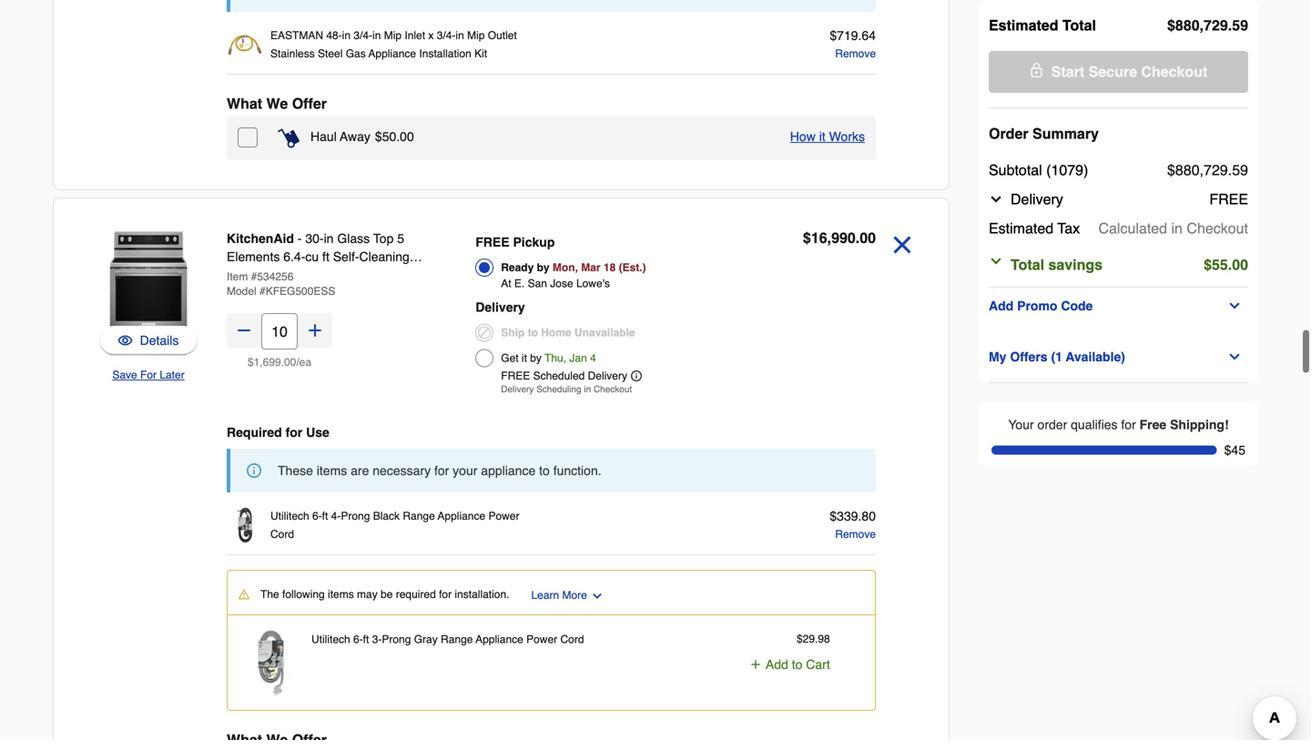 Task type: vqa. For each thing, say whether or not it's contained in the screenshot.
in in '30-In Glass Top 5 Elements 6.4-Cu Ft Self-Cleaning Convection Oven Freestanding Electric Range (Stainless Steel)'
yes



Task type: locate. For each thing, give the bounding box(es) containing it.
1 vertical spatial cord
[[561, 634, 584, 646]]

plus image left add to cart
[[750, 659, 762, 671]]

. for estimated total
[[1229, 17, 1233, 34]]

checkout right "secure"
[[1142, 63, 1208, 80]]

cord
[[271, 528, 294, 541], [561, 634, 584, 646]]

to right ship
[[528, 327, 538, 339]]

0 vertical spatial remove
[[836, 47, 876, 60]]

kit
[[475, 47, 488, 60]]

0 vertical spatial power
[[489, 510, 520, 523]]

6-ft 4-prong black range appliance power cord image
[[227, 507, 263, 544]]

0 vertical spatial ft
[[323, 250, 330, 264]]

chevron down image up shipping!
[[1228, 350, 1243, 364]]

6- left 3-
[[354, 634, 363, 646]]

cord down more
[[561, 634, 584, 646]]

0 horizontal spatial add
[[766, 658, 789, 672]]

59 for subtotal (1079)
[[1233, 162, 1249, 179]]

2 remove from the top
[[836, 528, 876, 541]]

remove inside $719.64 remove
[[836, 47, 876, 60]]

following
[[282, 589, 325, 601]]

1 mip from the left
[[384, 29, 402, 42]]

2 880,729 from the top
[[1176, 162, 1229, 179]]

utilitech inside utilitech 6-ft 4-prong black range appliance power cord
[[271, 510, 309, 523]]

how
[[791, 129, 816, 144]]

free scheduled delivery
[[501, 370, 628, 383]]

delivery down 4
[[588, 370, 628, 383]]

6- for 3-
[[354, 634, 363, 646]]

remove button
[[836, 45, 876, 63], [836, 526, 876, 544]]

1 estimated from the top
[[989, 17, 1059, 34]]

cord right 6-ft 4-prong black range appliance power cord image
[[271, 528, 294, 541]]

880,729 for subtotal (1079)
[[1176, 162, 1229, 179]]

1 horizontal spatial range
[[403, 510, 435, 523]]

chevron down image down estimated tax in the top of the page
[[989, 254, 1004, 269]]

1 vertical spatial remove
[[836, 528, 876, 541]]

1 horizontal spatial add
[[989, 299, 1014, 313]]

checkout
[[1142, 63, 1208, 80], [1188, 220, 1249, 237], [594, 384, 632, 395]]

1 horizontal spatial 3/4-
[[437, 29, 456, 42]]

0 vertical spatial total
[[1063, 17, 1097, 34]]

utilitech right 6-ft 4-prong black range appliance power cord image
[[271, 510, 309, 523]]

prong left gray
[[382, 634, 411, 646]]

checkout for calculated in checkout
[[1188, 220, 1249, 237]]

2 vertical spatial appliance
[[476, 634, 524, 646]]

free
[[1210, 191, 1249, 208], [476, 235, 510, 250], [501, 370, 530, 383]]

0 vertical spatial checkout
[[1142, 63, 1208, 80]]

chevron down image
[[989, 192, 1004, 207], [989, 254, 1004, 269], [1228, 299, 1243, 313], [1228, 350, 1243, 364], [591, 590, 604, 603]]

stainless
[[271, 47, 315, 60]]

1 vertical spatial 59
[[1233, 162, 1249, 179]]

required
[[227, 425, 282, 440]]

checkout inside start secure checkout button
[[1142, 63, 1208, 80]]

0 vertical spatial cord
[[271, 528, 294, 541]]

0 vertical spatial 59
[[1233, 17, 1249, 34]]

2 vertical spatial checkout
[[594, 384, 632, 395]]

880,729 up calculated in checkout
[[1176, 162, 1229, 179]]

in right calculated
[[1172, 220, 1183, 237]]

checkout inside option group
[[594, 384, 632, 395]]

delivery
[[1011, 191, 1064, 208], [476, 300, 525, 315], [588, 370, 628, 383], [501, 384, 534, 395]]

0 horizontal spatial utilitech
[[271, 510, 309, 523]]

add left cart
[[766, 658, 789, 672]]

1 vertical spatial add
[[766, 658, 789, 672]]

cord for utilitech 6-ft 4-prong black range appliance power cord
[[271, 528, 294, 541]]

1 $ 880,729 . 59 from the top
[[1168, 17, 1249, 34]]

0 vertical spatial plus image
[[306, 322, 324, 340]]

mon,
[[553, 261, 578, 274]]

steel
[[318, 47, 343, 60]]

1 vertical spatial checkout
[[1188, 220, 1249, 237]]

info image
[[247, 464, 261, 478]]

appliance inside utilitech 6-ft 4-prong black range appliance power cord
[[438, 510, 486, 523]]

0 horizontal spatial to
[[528, 327, 538, 339]]

to
[[528, 327, 538, 339], [539, 464, 550, 478], [792, 658, 803, 672]]

by left thu,
[[530, 352, 542, 365]]

estimated up secure "icon"
[[989, 17, 1059, 34]]

gray
[[414, 634, 438, 646]]

total down estimated tax in the top of the page
[[1011, 256, 1045, 273]]

free down get
[[501, 370, 530, 383]]

away
[[340, 129, 371, 144]]

secure
[[1089, 63, 1138, 80]]

power inside utilitech 6-ft 4-prong black range appliance power cord
[[489, 510, 520, 523]]

1 vertical spatial it
[[522, 352, 527, 365]]

1 horizontal spatial cord
[[561, 634, 584, 646]]

quickview image
[[118, 332, 133, 350]]

. for subtotal (1079)
[[1229, 162, 1233, 179]]

these
[[278, 464, 313, 478]]

(1
[[1052, 350, 1063, 364]]

0 vertical spatial items
[[317, 464, 347, 478]]

2 3/4- from the left
[[437, 29, 456, 42]]

1 vertical spatial ft
[[322, 510, 328, 523]]

cord for utilitech 6-ft 3-prong gray range appliance power cord
[[561, 634, 584, 646]]

ft inside utilitech 6-ft 4-prong black range appliance power cord
[[322, 510, 328, 523]]

1 vertical spatial free
[[476, 235, 510, 250]]

may
[[357, 589, 378, 601]]

(est.)
[[619, 261, 647, 274]]

utilitech left 3-
[[312, 634, 350, 646]]

necessary
[[373, 464, 431, 478]]

0 horizontal spatial 3/4-
[[354, 29, 373, 42]]

item #534256 model #kfeg500ess
[[227, 271, 336, 298]]

0 horizontal spatial mip
[[384, 29, 402, 42]]

2 59 from the top
[[1233, 162, 1249, 179]]

1 horizontal spatial it
[[820, 129, 826, 144]]

warning image
[[239, 589, 250, 600]]

remove button down $719.64
[[836, 45, 876, 63]]

appliance down inlet
[[369, 47, 416, 60]]

0 vertical spatial utilitech
[[271, 510, 309, 523]]

0 horizontal spatial 6-
[[313, 510, 322, 523]]

add inside add item to cart element
[[766, 658, 789, 672]]

0 vertical spatial prong
[[341, 510, 370, 523]]

6- left 4-
[[313, 510, 322, 523]]

$ 880,729 . 59
[[1168, 17, 1249, 34], [1168, 162, 1249, 179]]

eastman 48-in 3/4-in mip inlet x 3/4-in mip outlet stainless steel gas appliance installation kit
[[271, 29, 517, 60]]

mip
[[384, 29, 402, 42], [467, 29, 485, 42]]

offer
[[292, 95, 327, 112]]

by
[[537, 261, 550, 274], [530, 352, 542, 365]]

qualifies
[[1072, 418, 1118, 432]]

chevron down image down $ 55 .00
[[1228, 299, 1243, 313]]

option group containing free pickup
[[476, 230, 729, 400]]

3/4- up gas
[[354, 29, 373, 42]]

in left glass
[[324, 231, 334, 246]]

it right get
[[522, 352, 527, 365]]

remove for $339.80
[[836, 528, 876, 541]]

48-in 3/4-in mip inlet x 3/4-in mip outlet stainless steel gas appliance installation kit image
[[227, 26, 263, 63]]

1 horizontal spatial prong
[[382, 634, 411, 646]]

0 vertical spatial add
[[989, 299, 1014, 313]]

1 vertical spatial .
[[1229, 162, 1233, 179]]

55
[[1213, 256, 1229, 273]]

1 vertical spatial estimated
[[989, 220, 1054, 237]]

2 vertical spatial to
[[792, 658, 803, 672]]

ft left 3-
[[363, 634, 369, 646]]

by up san
[[537, 261, 550, 274]]

checkout down info image
[[594, 384, 632, 395]]

.00 left remove item icon
[[856, 230, 876, 246]]

my offers (1 available) link
[[989, 346, 1249, 368]]

1 vertical spatial prong
[[382, 634, 411, 646]]

prong left black
[[341, 510, 370, 523]]

required for use
[[227, 425, 330, 440]]

appliance down your
[[438, 510, 486, 523]]

4-
[[331, 510, 341, 523]]

1 vertical spatial 6-
[[354, 634, 363, 646]]

estimated total
[[989, 17, 1097, 34]]

0 vertical spatial estimated
[[989, 17, 1059, 34]]

cord inside utilitech 6-ft 4-prong black range appliance power cord
[[271, 528, 294, 541]]

range inside utilitech 6-ft 4-prong black range appliance power cord
[[403, 510, 435, 523]]

my offers (1 available)
[[989, 350, 1126, 364]]

0 vertical spatial 880,729
[[1176, 17, 1229, 34]]

1 horizontal spatial 6-
[[354, 634, 363, 646]]

how it works
[[791, 129, 866, 144]]

1 vertical spatial appliance
[[438, 510, 486, 523]]

2 horizontal spatial to
[[792, 658, 803, 672]]

ft inside 30-in glass top 5 elements 6.4-cu ft self-cleaning convection oven freestanding electric range (stainless steel)
[[323, 250, 330, 264]]

learn
[[532, 589, 560, 602]]

59 for estimated total
[[1233, 17, 1249, 34]]

delivery scheduling in checkout
[[501, 384, 632, 395]]

ft for 3-
[[363, 634, 369, 646]]

free
[[1140, 418, 1167, 432]]

save for later button
[[112, 366, 185, 384]]

to for ship
[[528, 327, 538, 339]]

0 vertical spatial to
[[528, 327, 538, 339]]

be
[[381, 589, 393, 601]]

0 vertical spatial remove button
[[836, 45, 876, 63]]

2 $ 880,729 . 59 from the top
[[1168, 162, 1249, 179]]

remove button down $339.80
[[836, 526, 876, 544]]

6-
[[313, 510, 322, 523], [354, 634, 363, 646]]

$
[[1168, 17, 1176, 34], [375, 129, 382, 144], [1168, 162, 1176, 179], [804, 230, 812, 246], [1205, 256, 1213, 273], [248, 356, 254, 369], [797, 633, 803, 646]]

tax
[[1058, 220, 1081, 237]]

4
[[590, 352, 597, 365]]

plus image up /ea at the left top of the page
[[306, 322, 324, 340]]

the
[[261, 589, 279, 601]]

2 remove button from the top
[[836, 526, 876, 544]]

the following items may be required for installation.
[[261, 589, 510, 601]]

2 estimated from the top
[[989, 220, 1054, 237]]

1 vertical spatial utilitech
[[312, 634, 350, 646]]

in down free scheduled delivery
[[584, 384, 591, 395]]

mip left inlet
[[384, 29, 402, 42]]

1 59 from the top
[[1233, 17, 1249, 34]]

1 880,729 from the top
[[1176, 17, 1229, 34]]

remove item image
[[887, 230, 918, 261]]

items left the may
[[328, 589, 354, 601]]

mar
[[582, 261, 601, 274]]

option group
[[476, 230, 729, 400]]

it inside button
[[820, 129, 826, 144]]

1 remove from the top
[[836, 47, 876, 60]]

range right gray
[[441, 634, 473, 646]]

1 remove button from the top
[[836, 45, 876, 63]]

ft
[[323, 250, 330, 264], [322, 510, 328, 523], [363, 634, 369, 646]]

0 vertical spatial range
[[272, 286, 310, 301]]

range
[[272, 286, 310, 301], [403, 510, 435, 523], [441, 634, 473, 646]]

1 vertical spatial total
[[1011, 256, 1045, 273]]

ft left 4-
[[322, 510, 328, 523]]

16,990
[[812, 230, 856, 246]]

0 horizontal spatial total
[[1011, 256, 1045, 273]]

18
[[604, 261, 616, 274]]

.00 for $ 55 .00
[[1229, 256, 1249, 273]]

power down appliance in the left of the page
[[489, 510, 520, 523]]

checkout up 55 on the right of the page
[[1188, 220, 1249, 237]]

delivery down subtotal (1079)
[[1011, 191, 1064, 208]]

2 vertical spatial range
[[441, 634, 473, 646]]

0 horizontal spatial it
[[522, 352, 527, 365]]

ft right the cu
[[323, 250, 330, 264]]

0 horizontal spatial prong
[[341, 510, 370, 523]]

oven
[[294, 268, 325, 282]]

1 vertical spatial range
[[403, 510, 435, 523]]

1 horizontal spatial utilitech
[[312, 634, 350, 646]]

for right required
[[439, 589, 452, 601]]

what we offer
[[227, 95, 327, 112]]

0 vertical spatial appliance
[[369, 47, 416, 60]]

1 vertical spatial $ 880,729 . 59
[[1168, 162, 1249, 179]]

6- for 4-
[[313, 510, 322, 523]]

total up start
[[1063, 17, 1097, 34]]

range inside 30-in glass top 5 elements 6.4-cu ft self-cleaning convection oven freestanding electric range (stainless steel)
[[272, 286, 310, 301]]

880,729
[[1176, 17, 1229, 34], [1176, 162, 1229, 179]]

2 vertical spatial free
[[501, 370, 530, 383]]

.00 down stepper number input field with increment and decrement buttons number field
[[281, 356, 296, 369]]

0 vertical spatial $ 880,729 . 59
[[1168, 17, 1249, 34]]

1 vertical spatial remove button
[[836, 526, 876, 544]]

remove button for $719.64
[[836, 45, 876, 63]]

utilitech 6-ft 3-prong gray range appliance power cord
[[312, 634, 584, 646]]

1 vertical spatial plus image
[[750, 659, 762, 671]]

0 horizontal spatial power
[[489, 510, 520, 523]]

free up ready
[[476, 235, 510, 250]]

880,729 up start secure checkout
[[1176, 17, 1229, 34]]

free up calculated in checkout
[[1210, 191, 1249, 208]]

plus image
[[306, 322, 324, 340], [750, 659, 762, 671]]

start
[[1052, 63, 1085, 80]]

appliance down installation.
[[476, 634, 524, 646]]

6- inside utilitech 6-ft 4-prong black range appliance power cord
[[313, 510, 322, 523]]

remove down $339.80
[[836, 528, 876, 541]]

for
[[1122, 418, 1137, 432], [286, 425, 303, 440], [435, 464, 449, 478], [439, 589, 452, 601]]

it right how
[[820, 129, 826, 144]]

$ 880,729 . 59 up calculated in checkout
[[1168, 162, 1249, 179]]

add inside add promo code "link"
[[989, 299, 1014, 313]]

0 vertical spatial .
[[1229, 17, 1233, 34]]

$719.64 remove
[[830, 28, 876, 60]]

1 horizontal spatial power
[[527, 634, 558, 646]]

steel)
[[373, 286, 406, 301]]

free for free pickup
[[476, 235, 510, 250]]

1 vertical spatial power
[[527, 634, 558, 646]]

2 horizontal spatial range
[[441, 634, 473, 646]]

1 horizontal spatial mip
[[467, 29, 485, 42]]

1 horizontal spatial to
[[539, 464, 550, 478]]

3/4- right x
[[437, 29, 456, 42]]

how it works button
[[791, 128, 866, 146]]

required
[[396, 589, 436, 601]]

items left are on the left bottom of the page
[[317, 464, 347, 478]]

estimated for estimated total
[[989, 17, 1059, 34]]

prong inside utilitech 6-ft 4-prong black range appliance power cord
[[341, 510, 370, 523]]

remove down $719.64
[[836, 47, 876, 60]]

0 horizontal spatial cord
[[271, 528, 294, 541]]

$ 880,729 . 59 up start secure checkout
[[1168, 17, 1249, 34]]

0 horizontal spatial plus image
[[306, 322, 324, 340]]

estimated left tax
[[989, 220, 1054, 237]]

range right black
[[403, 510, 435, 523]]

black
[[373, 510, 400, 523]]

2 vertical spatial ft
[[363, 634, 369, 646]]

range down #534256
[[272, 286, 310, 301]]

power down learn
[[527, 634, 558, 646]]

remove inside $339.80 remove
[[836, 528, 876, 541]]

to left cart
[[792, 658, 803, 672]]

0 vertical spatial free
[[1210, 191, 1249, 208]]

.00 for $ 16,990 .00
[[856, 230, 876, 246]]

1 vertical spatial 880,729
[[1176, 162, 1229, 179]]

mip up kit
[[467, 29, 485, 42]]

add left promo
[[989, 299, 1014, 313]]

0 horizontal spatial range
[[272, 286, 310, 301]]

ready by mon, mar 18 (est.)
[[501, 261, 647, 274]]

0 vertical spatial it
[[820, 129, 826, 144]]

to left function.
[[539, 464, 550, 478]]

your
[[453, 464, 478, 478]]

use
[[306, 425, 330, 440]]

at e. san jose lowe's
[[501, 277, 610, 290]]

prong
[[341, 510, 370, 523], [382, 634, 411, 646]]

0 vertical spatial 6-
[[313, 510, 322, 523]]

for left your
[[435, 464, 449, 478]]

utilitech
[[271, 510, 309, 523], [312, 634, 350, 646]]

total savings
[[1011, 256, 1103, 273]]

.00 down calculated in checkout
[[1229, 256, 1249, 273]]

your
[[1009, 418, 1035, 432]]

ready
[[501, 261, 534, 274]]

.00 right away
[[397, 129, 414, 144]]



Task type: describe. For each thing, give the bounding box(es) containing it.
your order qualifies for free shipping!
[[1009, 418, 1230, 432]]

kitchenaid
[[227, 231, 294, 246]]

eastman
[[271, 29, 323, 42]]

haul away $ 50 .00
[[311, 129, 414, 144]]

1 vertical spatial to
[[539, 464, 550, 478]]

#534256
[[251, 271, 294, 283]]

installation
[[419, 47, 472, 60]]

haul away filled image
[[278, 128, 300, 149]]

range for 4-
[[403, 510, 435, 523]]

remove button for $339.80
[[836, 526, 876, 544]]

add item to cart element
[[766, 656, 831, 674]]

thu,
[[545, 352, 567, 365]]

chevron down image inside my offers (1 available) link
[[1228, 350, 1243, 364]]

to for add
[[792, 658, 803, 672]]

order summary
[[989, 125, 1100, 142]]

add for add promo code
[[989, 299, 1014, 313]]

$45
[[1225, 443, 1246, 458]]

$ 880,729 . 59 for total
[[1168, 17, 1249, 34]]

30-in glass top 5 elements 6.4-cu ft self-cleaning convection oven freestanding electric range (stainless steel) image
[[83, 228, 214, 359]]

offers
[[1011, 350, 1048, 364]]

subtotal (1079)
[[989, 162, 1089, 179]]

kitchenaid -
[[227, 231, 306, 246]]

remove for $719.64
[[836, 47, 876, 60]]

prong for 3-
[[382, 634, 411, 646]]

appliance
[[481, 464, 536, 478]]

estimated tax
[[989, 220, 1081, 237]]

e.
[[515, 277, 525, 290]]

free pickup
[[476, 235, 555, 250]]

utilitech for utilitech 6-ft 3-prong gray range appliance power cord
[[312, 634, 350, 646]]

(stainless
[[313, 286, 369, 301]]

in left inlet
[[373, 29, 381, 42]]

available)
[[1066, 350, 1126, 364]]

#kfeg500ess
[[260, 285, 336, 298]]

.00 for $ 1,699 .00 /ea
[[281, 356, 296, 369]]

in up installation
[[456, 29, 464, 42]]

it for how
[[820, 129, 826, 144]]

in inside 30-in glass top 5 elements 6.4-cu ft self-cleaning convection oven freestanding electric range (stainless steel)
[[324, 231, 334, 246]]

block image
[[476, 324, 494, 342]]

for left free
[[1122, 418, 1137, 432]]

$719.64
[[830, 28, 876, 43]]

secure image
[[1030, 63, 1045, 77]]

calculated in checkout
[[1099, 220, 1249, 237]]

appliance inside the eastman 48-in 3/4-in mip inlet x 3/4-in mip outlet stainless steel gas appliance installation kit
[[369, 47, 416, 60]]

lowe's
[[577, 277, 610, 290]]

start secure checkout
[[1052, 63, 1208, 80]]

1,699
[[254, 356, 281, 369]]

power for utilitech 6-ft 3-prong gray range appliance power cord
[[527, 634, 558, 646]]

it for get
[[522, 352, 527, 365]]

ft for 4-
[[322, 510, 328, 523]]

save
[[112, 369, 137, 382]]

1 horizontal spatial total
[[1063, 17, 1097, 34]]

jan
[[570, 352, 587, 365]]

50
[[382, 129, 397, 144]]

order
[[989, 125, 1029, 142]]

top
[[373, 231, 394, 246]]

unavailable
[[575, 327, 636, 339]]

model
[[227, 285, 257, 298]]

utilitech 6-ft 4-prong black range appliance power cord
[[271, 510, 520, 541]]

my
[[989, 350, 1007, 364]]

chevron down image down subtotal
[[989, 192, 1004, 207]]

6-ft 3-prong gray range appliance power cord image
[[239, 630, 304, 696]]

scheduled
[[534, 370, 585, 383]]

30-in glass top 5 elements 6.4-cu ft self-cleaning convection oven freestanding electric range (stainless steel)
[[227, 231, 410, 301]]

cleaning
[[359, 250, 410, 264]]

delivery down get
[[501, 384, 534, 395]]

prong for 4-
[[341, 510, 370, 523]]

1 horizontal spatial plus image
[[750, 659, 762, 671]]

minus image
[[235, 322, 253, 340]]

in up gas
[[342, 29, 351, 42]]

add for add to cart
[[766, 658, 789, 672]]

for
[[140, 369, 157, 382]]

later
[[160, 369, 185, 382]]

electric
[[227, 286, 269, 301]]

appliance for black
[[438, 510, 486, 523]]

these items are necessary for your appliance to function.
[[278, 464, 602, 478]]

ship
[[501, 327, 525, 339]]

ship to home unavailable
[[501, 327, 636, 339]]

haul
[[311, 129, 337, 144]]

free for free scheduled delivery
[[501, 370, 530, 383]]

works
[[830, 129, 866, 144]]

48-
[[326, 29, 342, 42]]

2 vertical spatial .
[[815, 633, 818, 646]]

range for 3-
[[441, 634, 473, 646]]

power for utilitech 6-ft 4-prong black range appliance power cord
[[489, 510, 520, 523]]

free for free
[[1210, 191, 1249, 208]]

1 vertical spatial items
[[328, 589, 354, 601]]

calculated
[[1099, 220, 1168, 237]]

$ 16,990 .00
[[804, 230, 876, 246]]

98
[[818, 633, 831, 646]]

san
[[528, 277, 548, 290]]

880,729 for estimated total
[[1176, 17, 1229, 34]]

get it by thu, jan 4
[[501, 352, 597, 365]]

subtotal
[[989, 162, 1043, 179]]

1 vertical spatial by
[[530, 352, 542, 365]]

-
[[298, 231, 302, 246]]

appliance for gray
[[476, 634, 524, 646]]

2 mip from the left
[[467, 29, 485, 42]]

order
[[1038, 418, 1068, 432]]

more
[[563, 589, 588, 602]]

for left use
[[286, 425, 303, 440]]

are
[[351, 464, 369, 478]]

$339.80
[[830, 509, 876, 524]]

convection
[[227, 268, 291, 282]]

home
[[541, 327, 572, 339]]

chevron down image inside add promo code "link"
[[1228, 299, 1243, 313]]

scheduling
[[537, 384, 582, 395]]

info image
[[631, 371, 642, 382]]

$339.80 remove
[[830, 509, 876, 541]]

cart
[[807, 658, 831, 672]]

learn more
[[532, 589, 588, 602]]

estimated for estimated tax
[[989, 220, 1054, 237]]

outlet
[[488, 29, 517, 42]]

installation.
[[455, 589, 510, 601]]

/ea
[[296, 356, 312, 369]]

Stepper number input field with increment and decrement buttons number field
[[261, 313, 298, 350]]

5
[[397, 231, 405, 246]]

$ 880,729 . 59 for (1079)
[[1168, 162, 1249, 179]]

cu
[[306, 250, 319, 264]]

3-
[[372, 634, 382, 646]]

utilitech for utilitech 6-ft 4-prong black range appliance power cord
[[271, 510, 309, 523]]

delivery down at
[[476, 300, 525, 315]]

(1079)
[[1047, 162, 1089, 179]]

glass
[[337, 231, 370, 246]]

1 3/4- from the left
[[354, 29, 373, 42]]

add promo code link
[[989, 295, 1249, 317]]

checkout for start secure checkout
[[1142, 63, 1208, 80]]

chevron down image right more
[[591, 590, 604, 603]]

0 vertical spatial by
[[537, 261, 550, 274]]



